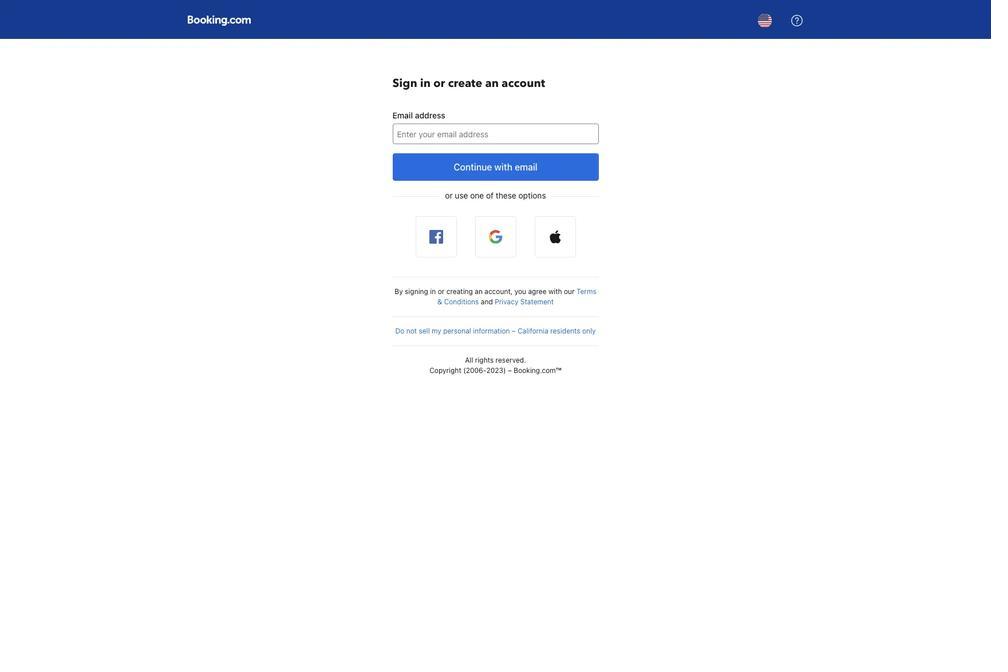 Task type: vqa. For each thing, say whether or not it's contained in the screenshot.
Add your phone number your
no



Task type: locate. For each thing, give the bounding box(es) containing it.
1 vertical spatial –
[[508, 367, 512, 375]]

1 horizontal spatial with
[[549, 288, 562, 296]]

or
[[434, 76, 445, 91], [445, 191, 453, 201], [438, 288, 445, 296]]

– inside all rights reserved . copyright (2006-2023) – booking.com™
[[508, 367, 512, 375]]

1 vertical spatial an
[[475, 288, 483, 296]]

0 vertical spatial –
[[512, 327, 516, 336]]

continue with email
[[454, 162, 538, 172]]

you
[[515, 288, 527, 296]]

all rights reserved . copyright (2006-2023) – booking.com™
[[430, 356, 562, 375]]

in right sign
[[420, 76, 431, 91]]

0 vertical spatial an
[[485, 76, 499, 91]]

1 vertical spatial with
[[549, 288, 562, 296]]

conditions
[[444, 298, 479, 307]]

all
[[465, 356, 473, 365]]

of
[[486, 191, 494, 201]]

our
[[564, 288, 575, 296]]

sell
[[419, 327, 430, 336]]

an
[[485, 76, 499, 91], [475, 288, 483, 296]]

or up &
[[438, 288, 445, 296]]

with
[[495, 162, 513, 172], [549, 288, 562, 296]]

0 vertical spatial or
[[434, 76, 445, 91]]

continue
[[454, 162, 492, 172]]

1 horizontal spatial an
[[485, 76, 499, 91]]

or left create
[[434, 76, 445, 91]]

information
[[473, 327, 510, 336]]

2023)
[[487, 367, 506, 375]]

0 horizontal spatial an
[[475, 288, 483, 296]]

in right signing on the top left of the page
[[430, 288, 436, 296]]

2 vertical spatial or
[[438, 288, 445, 296]]

0 horizontal spatial with
[[495, 162, 513, 172]]

statement
[[521, 298, 554, 307]]

.
[[524, 356, 526, 365]]

–
[[512, 327, 516, 336], [508, 367, 512, 375]]

these
[[496, 191, 517, 201]]

with left 'our'
[[549, 288, 562, 296]]

account,
[[485, 288, 513, 296]]

0 vertical spatial in
[[420, 76, 431, 91]]

one
[[471, 191, 484, 201]]

an right create
[[485, 76, 499, 91]]

not
[[407, 327, 417, 336]]

with left email
[[495, 162, 513, 172]]

personal
[[444, 327, 471, 336]]

sign in or create an account
[[393, 76, 546, 91]]

rights
[[475, 356, 494, 365]]

0 vertical spatial with
[[495, 162, 513, 172]]

– down reserved
[[508, 367, 512, 375]]

creating
[[447, 288, 473, 296]]

Email address email field
[[393, 124, 599, 144]]

in
[[420, 76, 431, 91], [430, 288, 436, 296]]

or left use
[[445, 191, 453, 201]]

– left 'california'
[[512, 327, 516, 336]]

an up and
[[475, 288, 483, 296]]

agree
[[528, 288, 547, 296]]



Task type: describe. For each thing, give the bounding box(es) containing it.
do
[[396, 327, 405, 336]]

by signing in or creating an account, you agree with our
[[395, 288, 577, 296]]

copyright
[[430, 367, 462, 375]]

reserved
[[496, 356, 524, 365]]

only
[[583, 327, 596, 336]]

terms
[[577, 288, 597, 296]]

signing
[[405, 288, 428, 296]]

1 vertical spatial or
[[445, 191, 453, 201]]

and privacy statement
[[479, 298, 554, 307]]

by
[[395, 288, 403, 296]]

email
[[393, 111, 413, 120]]

privacy
[[495, 298, 519, 307]]

do not sell my personal information – california residents only
[[396, 327, 596, 336]]

and
[[481, 298, 493, 307]]

1 vertical spatial in
[[430, 288, 436, 296]]

with inside button
[[495, 162, 513, 172]]

address
[[415, 111, 446, 120]]

&
[[438, 298, 442, 307]]

my
[[432, 327, 442, 336]]

terms & conditions
[[438, 288, 597, 307]]

booking.com™
[[514, 367, 562, 375]]

email
[[515, 162, 538, 172]]

continue with email button
[[393, 154, 599, 181]]

use
[[455, 191, 468, 201]]

privacy statement link
[[495, 298, 554, 307]]

create
[[448, 76, 483, 91]]

account
[[502, 76, 546, 91]]

email address
[[393, 111, 446, 120]]

do not sell my personal information – california residents only link
[[396, 327, 596, 336]]

or use one of these options
[[445, 191, 546, 201]]

terms & conditions link
[[438, 288, 597, 307]]

california
[[518, 327, 549, 336]]

options
[[519, 191, 546, 201]]

residents
[[551, 327, 581, 336]]

sign
[[393, 76, 417, 91]]

(2006-
[[464, 367, 487, 375]]



